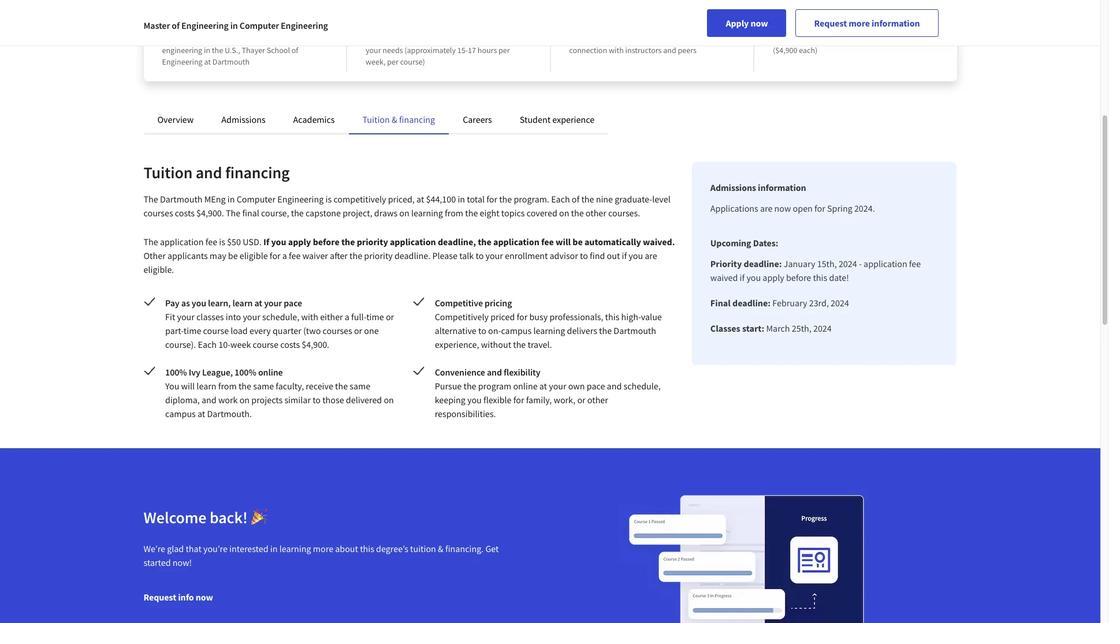 Task type: locate. For each thing, give the bounding box(es) containing it.
in inside we're glad that you're interested in learning more about this degree's tuition & financing. get started now!
[[270, 543, 278, 555]]

admissions for admissions information
[[710, 182, 756, 194]]

2 same from the left
[[350, 381, 370, 392]]

1 horizontal spatial pace
[[587, 381, 605, 392]]

graduate-
[[615, 194, 652, 205]]

1 vertical spatial learn
[[197, 381, 216, 392]]

1 horizontal spatial schedule,
[[624, 381, 661, 392]]

on up instructors
[[645, 34, 654, 44]]

0 horizontal spatial apply
[[288, 236, 311, 248]]

welcome
[[144, 507, 206, 528]]

own
[[568, 381, 585, 392]]

if right out
[[622, 250, 627, 262]]

1 horizontal spatial this
[[605, 311, 619, 323]]

on
[[444, 34, 452, 44], [645, 34, 654, 44], [399, 207, 409, 219], [559, 207, 569, 219], [240, 395, 250, 406], [384, 395, 394, 406]]

🎉
[[251, 507, 267, 528]]

careers link
[[463, 114, 492, 125]]

0 horizontal spatial $4,900.
[[196, 207, 224, 219]]

0 vertical spatial is
[[326, 194, 332, 205]]

0 horizontal spatial before
[[313, 236, 340, 248]]

for inside $44,100 total cost pay only for courses you enroll in per term ($4,900 each)
[[803, 34, 812, 44]]

at inside convenience and flexibility pursue the program online at your own pace and schedule, keeping you flexible for family, work, or other responsibilities.
[[539, 381, 547, 392]]

this left high-
[[605, 311, 619, 323]]

0 horizontal spatial each
[[198, 339, 217, 351]]

connection
[[569, 45, 607, 55]]

2 horizontal spatial courses
[[814, 34, 840, 44]]

for left busy
[[517, 311, 528, 323]]

1 vertical spatial dartmouth
[[160, 194, 203, 205]]

learn inside 100% ivy league, 100% online you will learn from the same faculty, receive the same diploma, and work on projects similar to those delivered on campus at dartmouth.
[[197, 381, 216, 392]]

is inside the application fee is $50 usd. if you apply before the priority application deadline, the application fee will be automatically waived. other applicants may be eligible for a fee waiver after the priority deadline. please talk to your enrollment advisor to find out if you are eligible.
[[219, 236, 225, 248]]

0 horizontal spatial information
[[758, 182, 806, 194]]

of left nine
[[572, 194, 580, 205]]

0 vertical spatial information
[[872, 17, 920, 29]]

1 horizontal spatial learning
[[411, 207, 443, 219]]

1 vertical spatial this
[[605, 311, 619, 323]]

other right work,
[[587, 395, 608, 406]]

the for dartmouth
[[144, 194, 158, 205]]

usd.
[[243, 236, 262, 248]]

complete
[[366, 34, 398, 44]]

1 horizontal spatial before
[[786, 272, 811, 284]]

full-
[[351, 311, 366, 323]]

0 horizontal spatial pay
[[165, 298, 179, 309]]

100% right league, in the left bottom of the page
[[235, 367, 256, 378]]

will inside 100% ivy league, 100% online you will learn from the same faculty, receive the same diploma, and work on projects similar to those delivered on campus at dartmouth.
[[181, 381, 195, 392]]

1 vertical spatial will
[[181, 381, 195, 392]]

the inside the application fee is $50 usd. if you apply before the priority application deadline, the application fee will be automatically waived. other applicants may be eligible for a fee waiver after the priority deadline. please talk to your enrollment advisor to find out if you are eligible.
[[144, 236, 158, 248]]

1 horizontal spatial $44,100
[[773, 17, 811, 32]]

professionals,
[[550, 311, 603, 323]]

priority down draws
[[357, 236, 388, 248]]

or for pay as you learn, learn at your pace fit your classes into your schedule, with either a full-time or part-time course load every quarter (two courses or one course). each 10-week course costs $4,900.
[[386, 311, 394, 323]]

1 horizontal spatial ivy
[[202, 17, 216, 32]]

financing
[[399, 114, 435, 125], [225, 162, 290, 183]]

final
[[242, 207, 259, 219]]

the up the needs
[[400, 34, 411, 44]]

0 vertical spatial pace
[[284, 298, 302, 309]]

0 vertical spatial the
[[144, 194, 158, 205]]

$44,100 inside $44,100 total cost pay only for courses you enroll in per term ($4,900 each)
[[773, 17, 811, 32]]

2024 right '23rd,'
[[831, 298, 849, 309]]

$44,100 inside the 'the dartmouth meng in computer engineering is competitively priced, at $44,100 in total for the program. each of the nine graduate-level courses costs $4,900. the final course, the capstone project, draws on learning from the eight topics covered on the other courses.'
[[426, 194, 456, 205]]

pursue
[[435, 381, 462, 392]]

&
[[392, 114, 397, 125], [438, 543, 444, 555]]

1 horizontal spatial pay
[[773, 34, 785, 44]]

same
[[253, 381, 274, 392], [350, 381, 370, 392]]

dartmouth
[[212, 57, 250, 67], [160, 194, 203, 205], [614, 325, 656, 337]]

out
[[607, 250, 620, 262]]

1 same from the left
[[253, 381, 274, 392]]

program up flexible
[[478, 381, 511, 392]]

now inside button
[[196, 592, 213, 603]]

deadline: up start:
[[732, 298, 771, 309]]

1 horizontal spatial one
[[364, 325, 379, 337]]

computer inside the 'the dartmouth meng in computer engineering is competitively priced, at $44,100 in total for the program. each of the nine graduate-level courses costs $4,900. the final course, the capstone project, draws on learning from the eight topics covered on the other courses.'
[[237, 194, 276, 205]]

same up the delivered at the bottom
[[350, 381, 370, 392]]

with inside pay as you learn, learn at your pace fit your classes into your schedule, with either a full-time or part-time course load every quarter (two courses or one course). each 10-week course costs $4,900.
[[301, 311, 318, 323]]

master of engineering in computer engineering
[[144, 20, 328, 31]]

on inside complete the program on the schedule that suits your needs (approximately 15-17 hours per week, per course)
[[444, 34, 452, 44]]

per down the needs
[[387, 57, 399, 67]]

started
[[144, 557, 171, 569]]

pay
[[773, 34, 785, 44], [165, 298, 179, 309]]

each inside pay as you learn, learn at your pace fit your classes into your schedule, with either a full-time or part-time course load every quarter (two courses or one course). each 10-week course costs $4,900.
[[198, 339, 217, 351]]

apply now
[[726, 17, 768, 29]]

0 vertical spatial courses
[[814, 34, 840, 44]]

application inside "january 15th, 2024 - application fee waived if you apply before this date!"
[[864, 258, 907, 270]]

complete the program on the schedule that suits your needs (approximately 15-17 hours per week, per course)
[[366, 34, 530, 67]]

engineering
[[181, 20, 229, 31], [281, 20, 328, 31], [162, 57, 203, 67], [277, 194, 324, 205]]

are down waived.
[[645, 250, 657, 262]]

1 vertical spatial each
[[198, 339, 217, 351]]

0 vertical spatial learn
[[232, 298, 253, 309]]

1 horizontal spatial from
[[445, 207, 463, 219]]

1 horizontal spatial course
[[253, 339, 278, 351]]

0 horizontal spatial are
[[645, 250, 657, 262]]

are inside the application fee is $50 usd. if you apply before the priority application deadline, the application fee will be automatically waived. other applicants may be eligible for a fee waiver after the priority deadline. please talk to your enrollment advisor to find out if you are eligible.
[[645, 250, 657, 262]]

master
[[144, 20, 170, 31]]

this right about
[[360, 543, 374, 555]]

ivy inside earn an ivy league degree from one of the first professional schools of engineering in the u.s., thayer school of engineering at dartmouth
[[202, 17, 216, 32]]

learn up into on the left of page
[[232, 298, 253, 309]]

2 horizontal spatial per
[[885, 34, 896, 44]]

information
[[872, 17, 920, 29], [758, 182, 806, 194]]

your inside the application fee is $50 usd. if you apply before the priority application deadline, the application fee will be automatically waived. other applicants may be eligible for a fee waiver after the priority deadline. please talk to your enrollment advisor to find out if you are eligible.
[[486, 250, 503, 262]]

per left term
[[885, 34, 896, 44]]

engineering up 'capstone'
[[277, 194, 324, 205]]

1 vertical spatial costs
[[280, 339, 300, 351]]

computer for engineering
[[240, 20, 279, 31]]

priority deadline:
[[710, 258, 782, 270]]

0 vertical spatial &
[[392, 114, 397, 125]]

campus
[[501, 325, 532, 337], [165, 408, 196, 420]]

costs inside pay as you learn, learn at your pace fit your classes into your schedule, with either a full-time or part-time course load every quarter (two courses or one course). each 10-week course costs $4,900.
[[280, 339, 300, 351]]

0 vertical spatial campus
[[501, 325, 532, 337]]

you right "as"
[[192, 298, 206, 309]]

and right own
[[607, 381, 622, 392]]

courses up each) in the top of the page
[[814, 34, 840, 44]]

1 vertical spatial tuition
[[144, 162, 193, 183]]

the right covered
[[571, 207, 584, 219]]

either
[[320, 311, 343, 323]]

courses down either
[[323, 325, 352, 337]]

pace inside convenience and flexibility pursue the program online at your own pace and schedule, keeping you flexible for family, work, or other responsibilities.
[[587, 381, 605, 392]]

application right -
[[864, 258, 907, 270]]

2 vertical spatial or
[[577, 395, 586, 406]]

this
[[813, 272, 827, 284], [605, 311, 619, 323], [360, 543, 374, 555]]

1 vertical spatial a
[[345, 311, 349, 323]]

you down cost
[[841, 34, 854, 44]]

that inside we're glad that you're interested in learning more about this degree's tuition & financing. get started now!
[[186, 543, 202, 555]]

online inside 100% ivy league, 100% online you will learn from the same faculty, receive the same diploma, and work on projects similar to those delivered on campus at dartmouth.
[[258, 367, 283, 378]]

if inside "january 15th, 2024 - application fee waived if you apply before this date!"
[[740, 272, 745, 284]]

at inside pay as you learn, learn at your pace fit your classes into your schedule, with either a full-time or part-time course load every quarter (two courses or one course). each 10-week course costs $4,900.
[[254, 298, 262, 309]]

priority
[[357, 236, 388, 248], [364, 250, 393, 262]]

or inside convenience and flexibility pursue the program online at your own pace and schedule, keeping you flexible for family, work, or other responsibilities.
[[577, 395, 586, 406]]

$44,100 right priced,
[[426, 194, 456, 205]]

courses up the other
[[144, 207, 173, 219]]

1 horizontal spatial tuition
[[363, 114, 390, 125]]

campus down priced in the left of the page
[[501, 325, 532, 337]]

learning down priced,
[[411, 207, 443, 219]]

1 vertical spatial $4,900.
[[302, 339, 329, 351]]

with up (two
[[301, 311, 318, 323]]

to
[[476, 250, 484, 262], [580, 250, 588, 262], [478, 325, 486, 337], [313, 395, 321, 406]]

1 horizontal spatial same
[[350, 381, 370, 392]]

0 horizontal spatial is
[[219, 236, 225, 248]]

dartmouth left meng
[[160, 194, 203, 205]]

competitively
[[334, 194, 386, 205]]

0 horizontal spatial financing
[[225, 162, 290, 183]]

request info now button
[[134, 584, 222, 611]]

pace
[[284, 298, 302, 309], [587, 381, 605, 392]]

videos,
[[596, 34, 620, 44]]

for left family,
[[513, 395, 524, 406]]

program inside convenience and flexibility pursue the program online at your own pace and schedule, keeping you flexible for family, work, or other responsibilities.
[[478, 381, 511, 392]]

& inside we're glad that you're interested in learning more about this degree's tuition & financing. get started now!
[[438, 543, 444, 555]]

0 vertical spatial dartmouth
[[212, 57, 250, 67]]

1 vertical spatial total
[[467, 194, 485, 205]]

other inside convenience and flexibility pursue the program online at your own pace and schedule, keeping you flexible for family, work, or other responsibilities.
[[587, 395, 608, 406]]

1 vertical spatial if
[[740, 272, 745, 284]]

1 horizontal spatial $4,900.
[[302, 339, 329, 351]]

for right open
[[815, 203, 825, 214]]

apply up waiver
[[288, 236, 311, 248]]

applications are now open for spring 2024.
[[710, 203, 875, 214]]

engineering inside the 'the dartmouth meng in computer engineering is competitively priced, at $44,100 in total for the program. each of the nine graduate-level courses costs $4,900. the final course, the capstone project, draws on learning from the eight topics covered on the other courses.'
[[277, 194, 324, 205]]

0 horizontal spatial if
[[622, 250, 627, 262]]

online down flexibility
[[513, 381, 538, 392]]

will up diploma,
[[181, 381, 195, 392]]

this down 15th,
[[813, 272, 827, 284]]

engineering down engineering
[[162, 57, 203, 67]]

1 vertical spatial request
[[144, 592, 176, 603]]

now right the apply
[[751, 17, 768, 29]]

at inside the 'the dartmouth meng in computer engineering is competitively priced, at $44,100 in total for the program. each of the nine graduate-level courses costs $4,900. the final course, the capstone project, draws on learning from the eight topics covered on the other courses.'
[[417, 194, 424, 205]]

1 vertical spatial from
[[218, 381, 237, 392]]

$4,900.
[[196, 207, 224, 219], [302, 339, 329, 351]]

$4,900. down meng
[[196, 207, 224, 219]]

and
[[687, 34, 700, 44], [663, 45, 676, 55], [196, 162, 222, 183], [487, 367, 502, 378], [607, 381, 622, 392], [202, 395, 216, 406]]

0 horizontal spatial one
[[181, 34, 194, 44]]

instructors
[[625, 45, 662, 55]]

load
[[231, 325, 248, 337]]

we're
[[144, 543, 165, 555]]

0 vertical spatial or
[[386, 311, 394, 323]]

0 horizontal spatial pace
[[284, 298, 302, 309]]

the
[[204, 34, 215, 44], [400, 34, 411, 44], [454, 34, 465, 44], [212, 45, 223, 55], [499, 194, 512, 205], [581, 194, 594, 205], [291, 207, 304, 219], [465, 207, 478, 219], [571, 207, 584, 219], [341, 236, 355, 248], [478, 236, 491, 248], [350, 250, 362, 262], [599, 325, 612, 337], [513, 339, 526, 351], [239, 381, 251, 392], [335, 381, 348, 392], [464, 381, 476, 392]]

tuition and financing
[[144, 162, 290, 183]]

time up course).
[[184, 325, 201, 337]]

2 vertical spatial courses
[[323, 325, 352, 337]]

your inside convenience and flexibility pursue the program online at your own pace and schedule, keeping you flexible for family, work, or other responsibilities.
[[549, 381, 566, 392]]

1 vertical spatial that
[[186, 543, 202, 555]]

time right either
[[366, 311, 384, 323]]

for right eligible
[[270, 250, 281, 262]]

0 vertical spatial with
[[609, 45, 624, 55]]

apply now button
[[707, 9, 787, 37]]

1 horizontal spatial learn
[[232, 298, 253, 309]]

or right full-
[[386, 311, 394, 323]]

1 vertical spatial pay
[[165, 298, 179, 309]]

0 horizontal spatial program
[[413, 34, 442, 44]]

1 horizontal spatial a
[[345, 311, 349, 323]]

more
[[849, 17, 870, 29], [313, 543, 333, 555]]

0 vertical spatial pay
[[773, 34, 785, 44]]

0 vertical spatial admissions
[[221, 114, 266, 125]]

final deadline: february 23rd, 2024
[[710, 298, 849, 309]]

0 horizontal spatial will
[[181, 381, 195, 392]]

responsibilities.
[[435, 408, 496, 420]]

those
[[322, 395, 344, 406]]

2024 left -
[[839, 258, 857, 270]]

0 horizontal spatial ivy
[[189, 367, 200, 378]]

0 vertical spatial learning
[[411, 207, 443, 219]]

request left info
[[144, 592, 176, 603]]

with down videos,
[[609, 45, 624, 55]]

now right info
[[196, 592, 213, 603]]

week,
[[366, 57, 386, 67]]

and inside 100% ivy league, 100% online you will learn from the same faculty, receive the same diploma, and work on projects similar to those delivered on campus at dartmouth.
[[202, 395, 216, 406]]

request
[[814, 17, 847, 29], [144, 592, 176, 603]]

this inside we're glad that you're interested in learning more about this degree's tuition & financing. get started now!
[[360, 543, 374, 555]]

0 vertical spatial more
[[849, 17, 870, 29]]

pay up ($4,900
[[773, 34, 785, 44]]

campus down diploma,
[[165, 408, 196, 420]]

costs up applicants on the left of the page
[[175, 207, 195, 219]]

to left on-
[[478, 325, 486, 337]]

week
[[231, 339, 251, 351]]

embedded module image image
[[599, 477, 894, 624]]

computer up professional
[[240, 20, 279, 31]]

0 vertical spatial from
[[445, 207, 463, 219]]

total left cost
[[814, 17, 836, 32]]

1 vertical spatial 2024
[[831, 298, 849, 309]]

1 vertical spatial before
[[786, 272, 811, 284]]

2024 for classes start: march 25th, 2024
[[813, 323, 832, 334]]

request for request info now
[[144, 592, 176, 603]]

100% up you
[[165, 367, 187, 378]]

computer
[[240, 20, 279, 31], [237, 194, 276, 205]]

1 horizontal spatial financing
[[399, 114, 435, 125]]

alternative
[[435, 325, 476, 337]]

dartmouth down high-
[[614, 325, 656, 337]]

or down full-
[[354, 325, 362, 337]]

the for application
[[144, 236, 158, 248]]

2 100% from the left
[[235, 367, 256, 378]]

hands-
[[622, 34, 645, 44]]

before inside "january 15th, 2024 - application fee waived if you apply before this date!"
[[786, 272, 811, 284]]

1 horizontal spatial is
[[326, 194, 332, 205]]

dartmouth down u.s.,
[[212, 57, 250, 67]]

one down full-
[[364, 325, 379, 337]]

1 vertical spatial pace
[[587, 381, 605, 392]]

of down schools on the top left
[[292, 45, 298, 55]]

0 horizontal spatial dartmouth
[[160, 194, 203, 205]]

you right out
[[629, 250, 643, 262]]

campus inside 100% ivy league, 100% online you will learn from the same faculty, receive the same diploma, and work on projects similar to those delivered on campus at dartmouth.
[[165, 408, 196, 420]]

program inside complete the program on the schedule that suits your needs (approximately 15-17 hours per week, per course)
[[413, 34, 442, 44]]

total up eight
[[467, 194, 485, 205]]

glad
[[167, 543, 184, 555]]

each left 10-
[[198, 339, 217, 351]]

on inside lecture videos, hands-on projects, and connection with instructors and peers
[[645, 34, 654, 44]]

2 vertical spatial dartmouth
[[614, 325, 656, 337]]

on-
[[488, 325, 501, 337]]

the down first
[[212, 45, 223, 55]]

from inside the 'the dartmouth meng in computer engineering is competitively priced, at $44,100 in total for the program. each of the nine graduate-level courses costs $4,900. the final course, the capstone project, draws on learning from the eight topics covered on the other courses.'
[[445, 207, 463, 219]]

you up responsibilities.
[[467, 395, 482, 406]]

u.s.,
[[225, 45, 240, 55]]

learning right interested
[[279, 543, 311, 555]]

that left suits
[[499, 34, 513, 44]]

with inside lecture videos, hands-on projects, and connection with instructors and peers
[[609, 45, 624, 55]]

2 horizontal spatial this
[[813, 272, 827, 284]]

each up covered
[[551, 194, 570, 205]]

as
[[181, 298, 190, 309]]

1 horizontal spatial total
[[814, 17, 836, 32]]

on up (approximately
[[444, 34, 452, 44]]

for inside the application fee is $50 usd. if you apply before the priority application deadline, the application fee will be automatically waived. other applicants may be eligible for a fee waiver after the priority deadline. please talk to your enrollment advisor to find out if you are eligible.
[[270, 250, 281, 262]]

1 vertical spatial $44,100
[[426, 194, 456, 205]]

school
[[267, 45, 290, 55]]

1 horizontal spatial that
[[499, 34, 513, 44]]

1 horizontal spatial campus
[[501, 325, 532, 337]]

0 vertical spatial tuition
[[363, 114, 390, 125]]

part-
[[165, 325, 184, 337]]

from
[[445, 207, 463, 219], [218, 381, 237, 392]]

for up each) in the top of the page
[[803, 34, 812, 44]]

0 vertical spatial each
[[551, 194, 570, 205]]

for
[[803, 34, 812, 44], [487, 194, 497, 205], [815, 203, 825, 214], [270, 250, 281, 262], [517, 311, 528, 323], [513, 395, 524, 406]]

2 vertical spatial the
[[144, 236, 158, 248]]

2 vertical spatial this
[[360, 543, 374, 555]]

tuition for tuition & financing
[[363, 114, 390, 125]]

0 vertical spatial will
[[556, 236, 571, 248]]

1 vertical spatial deadline:
[[732, 298, 771, 309]]

computer up final
[[237, 194, 276, 205]]

start:
[[742, 323, 764, 334]]

for inside "competitive pricing competitively priced for busy professionals, this high-value alternative to on-campus learning delivers the dartmouth experience, without the travel."
[[517, 311, 528, 323]]

competitively
[[435, 311, 489, 323]]

you down priority deadline:
[[747, 272, 761, 284]]

classes
[[710, 323, 740, 334]]

about
[[335, 543, 358, 555]]

0 horizontal spatial $44,100
[[426, 194, 456, 205]]

fee
[[205, 236, 217, 248], [541, 236, 554, 248], [289, 250, 301, 262], [909, 258, 921, 270]]

total inside the 'the dartmouth meng in computer engineering is competitively priced, at $44,100 in total for the program. each of the nine graduate-level courses costs $4,900. the final course, the capstone project, draws on learning from the eight topics covered on the other courses.'
[[467, 194, 485, 205]]

fee right -
[[909, 258, 921, 270]]

deadline: for final
[[732, 298, 771, 309]]

apply inside "january 15th, 2024 - application fee waived if you apply before this date!"
[[763, 272, 784, 284]]

dartmouth.
[[207, 408, 252, 420]]

may
[[210, 250, 226, 262]]

spring
[[827, 203, 852, 214]]

please
[[432, 250, 457, 262]]

1 vertical spatial now
[[774, 203, 791, 214]]

per inside $44,100 total cost pay only for courses you enroll in per term ($4,900 each)
[[885, 34, 896, 44]]

before up waiver
[[313, 236, 340, 248]]

online up faculty,
[[258, 367, 283, 378]]

apply up final deadline: february 23rd, 2024
[[763, 272, 784, 284]]

tuition for tuition and financing
[[144, 162, 193, 183]]

that inside complete the program on the schedule that suits your needs (approximately 15-17 hours per week, per course)
[[499, 34, 513, 44]]

one inside pay as you learn, learn at your pace fit your classes into your schedule, with either a full-time or part-time course load every quarter (two courses or one course). each 10-week course costs $4,900.
[[364, 325, 379, 337]]

0 horizontal spatial learn
[[197, 381, 216, 392]]

term
[[898, 34, 914, 44]]

2 horizontal spatial dartmouth
[[614, 325, 656, 337]]

0 vertical spatial financing
[[399, 114, 435, 125]]

diploma,
[[165, 395, 200, 406]]

engineering inside earn an ivy league degree from one of the first professional schools of engineering in the u.s., thayer school of engineering at dartmouth
[[162, 57, 203, 67]]

2024 right 25th,
[[813, 323, 832, 334]]

classes start: march 25th, 2024
[[710, 323, 832, 334]]

pace up quarter
[[284, 298, 302, 309]]

$44,100 total cost pay only for courses you enroll in per term ($4,900 each)
[[773, 17, 914, 55]]

0 vertical spatial program
[[413, 34, 442, 44]]

pace right own
[[587, 381, 605, 392]]

1 horizontal spatial costs
[[280, 339, 300, 351]]

you inside pay as you learn, learn at your pace fit your classes into your schedule, with either a full-time or part-time course load every quarter (two courses or one course). each 10-week course costs $4,900.
[[192, 298, 206, 309]]

experience
[[552, 114, 595, 125]]

if down priority deadline:
[[740, 272, 745, 284]]

1 horizontal spatial will
[[556, 236, 571, 248]]

0 vertical spatial if
[[622, 250, 627, 262]]

1 vertical spatial or
[[354, 325, 362, 337]]

admissions information
[[710, 182, 806, 194]]

course down "every"
[[253, 339, 278, 351]]

2024
[[839, 258, 857, 270], [831, 298, 849, 309], [813, 323, 832, 334]]

learning up travel.
[[533, 325, 565, 337]]

2 vertical spatial now
[[196, 592, 213, 603]]

now
[[751, 17, 768, 29], [774, 203, 791, 214], [196, 592, 213, 603]]

1 vertical spatial be
[[228, 250, 238, 262]]

2024 inside "january 15th, 2024 - application fee waived if you apply before this date!"
[[839, 258, 857, 270]]

the down convenience on the bottom left of page
[[464, 381, 476, 392]]

for inside the 'the dartmouth meng in computer engineering is competitively priced, at $44,100 in total for the program. each of the nine graduate-level courses costs $4,900. the final course, the capstone project, draws on learning from the eight topics covered on the other courses.'
[[487, 194, 497, 205]]

the dartmouth meng in computer engineering is competitively priced, at $44,100 in total for the program. each of the nine graduate-level courses costs $4,900. the final course, the capstone project, draws on learning from the eight topics covered on the other courses.
[[144, 194, 671, 219]]

earn
[[162, 17, 185, 32]]

eight
[[480, 207, 499, 219]]

or down own
[[577, 395, 586, 406]]

dartmouth inside the 'the dartmouth meng in computer engineering is competitively priced, at $44,100 in total for the program. each of the nine graduate-level courses costs $4,900. the final course, the capstone project, draws on learning from the eight topics covered on the other courses.'
[[160, 194, 203, 205]]

flexibility
[[504, 367, 540, 378]]



Task type: describe. For each thing, give the bounding box(es) containing it.
to left find
[[580, 250, 588, 262]]

schedule
[[467, 34, 497, 44]]

quarter
[[273, 325, 301, 337]]

league
[[218, 17, 254, 32]]

request for request more information
[[814, 17, 847, 29]]

if
[[263, 236, 269, 248]]

pace inside pay as you learn, learn at your pace fit your classes into your schedule, with either a full-time or part-time course load every quarter (two courses or one course). each 10-week course costs $4,900.
[[284, 298, 302, 309]]

in right meng
[[227, 194, 235, 205]]

the right after
[[350, 250, 362, 262]]

pay inside $44,100 total cost pay only for courses you enroll in per term ($4,900 each)
[[773, 34, 785, 44]]

(two
[[303, 325, 321, 337]]

first
[[217, 34, 230, 44]]

you inside $44,100 total cost pay only for courses you enroll in per term ($4,900 each)
[[841, 34, 854, 44]]

each inside the 'the dartmouth meng in computer engineering is competitively priced, at $44,100 in total for the program. each of the nine graduate-level courses costs $4,900. the final course, the capstone project, draws on learning from the eight topics covered on the other courses.'
[[551, 194, 570, 205]]

application up deadline.
[[390, 236, 436, 248]]

delivers
[[567, 325, 597, 337]]

welcome back! 🎉
[[144, 507, 267, 528]]

fee left waiver
[[289, 250, 301, 262]]

request more information button
[[796, 9, 938, 37]]

pricing
[[485, 298, 512, 309]]

request more information
[[814, 17, 920, 29]]

information inside button
[[872, 17, 920, 29]]

now!
[[173, 557, 192, 569]]

travel.
[[528, 339, 552, 351]]

now for applications are now open for spring 2024.
[[774, 203, 791, 214]]

applicants
[[167, 250, 208, 262]]

dartmouth inside earn an ivy league degree from one of the first professional schools of engineering in the u.s., thayer school of engineering at dartmouth
[[212, 57, 250, 67]]

one inside earn an ivy league degree from one of the first professional schools of engineering in the u.s., thayer school of engineering at dartmouth
[[181, 34, 194, 44]]

this inside "january 15th, 2024 - application fee waived if you apply before this date!"
[[813, 272, 827, 284]]

priced
[[491, 311, 515, 323]]

1 vertical spatial priority
[[364, 250, 393, 262]]

final
[[710, 298, 731, 309]]

1 vertical spatial the
[[226, 207, 240, 219]]

learning inside the 'the dartmouth meng in computer engineering is competitively priced, at $44,100 in total for the program. each of the nine graduate-level courses costs $4,900. the final course, the capstone project, draws on learning from the eight topics covered on the other courses.'
[[411, 207, 443, 219]]

every
[[250, 325, 271, 337]]

you right if
[[271, 236, 286, 248]]

the right "course,"
[[291, 207, 304, 219]]

degree
[[256, 17, 290, 32]]

$4,900. inside the 'the dartmouth meng in computer engineering is competitively priced, at $44,100 in total for the program. each of the nine graduate-level courses costs $4,900. the final course, the capstone project, draws on learning from the eight topics covered on the other courses.'
[[196, 207, 224, 219]]

only
[[787, 34, 801, 44]]

more inside we're glad that you're interested in learning more about this degree's tuition & financing. get started now!
[[313, 543, 333, 555]]

$4,900. inside pay as you learn, learn at your pace fit your classes into your schedule, with either a full-time or part-time course load every quarter (two courses or one course). each 10-week course costs $4,900.
[[302, 339, 329, 351]]

admissions link
[[221, 114, 266, 125]]

professional
[[232, 34, 273, 44]]

eligible.
[[144, 264, 174, 276]]

the inside convenience and flexibility pursue the program online at your own pace and schedule, keeping you flexible for family, work, or other responsibilities.
[[464, 381, 476, 392]]

nine
[[596, 194, 613, 205]]

if inside the application fee is $50 usd. if you apply before the priority application deadline, the application fee will be automatically waived. other applicants may be eligible for a fee waiver after the priority deadline. please talk to your enrollment advisor to find out if you are eligible.
[[622, 250, 627, 262]]

get
[[485, 543, 499, 555]]

campus inside "competitive pricing competitively priced for busy professionals, this high-value alternative to on-campus learning delivers the dartmouth experience, without the travel."
[[501, 325, 532, 337]]

ivy inside 100% ivy league, 100% online you will learn from the same faculty, receive the same diploma, and work on projects similar to those delivered on campus at dartmouth.
[[189, 367, 200, 378]]

0 horizontal spatial time
[[184, 325, 201, 337]]

learn,
[[208, 298, 231, 309]]

the up 15-
[[454, 34, 465, 44]]

on right work at the bottom left of page
[[240, 395, 250, 406]]

engineering
[[162, 45, 202, 55]]

pay as you learn, learn at your pace fit your classes into your schedule, with either a full-time or part-time course load every quarter (two courses or one course). each 10-week course costs $4,900.
[[165, 298, 394, 351]]

draws
[[374, 207, 398, 219]]

1 horizontal spatial time
[[366, 311, 384, 323]]

your inside complete the program on the schedule that suits your needs (approximately 15-17 hours per week, per course)
[[366, 45, 381, 55]]

without
[[481, 339, 511, 351]]

march
[[766, 323, 790, 334]]

you're
[[203, 543, 228, 555]]

the application fee is $50 usd. if you apply before the priority application deadline, the application fee will be automatically waived. other applicants may be eligible for a fee waiver after the priority deadline. please talk to your enrollment advisor to find out if you are eligible.
[[144, 236, 675, 276]]

from
[[162, 34, 180, 44]]

you
[[165, 381, 179, 392]]

15th,
[[817, 258, 837, 270]]

projects,
[[656, 34, 685, 44]]

careers
[[463, 114, 492, 125]]

apply
[[726, 17, 749, 29]]

a inside pay as you learn, learn at your pace fit your classes into your schedule, with either a full-time or part-time course load every quarter (two courses or one course). each 10-week course costs $4,900.
[[345, 311, 349, 323]]

you inside "january 15th, 2024 - application fee waived if you apply before this date!"
[[747, 272, 761, 284]]

level
[[652, 194, 671, 205]]

academics
[[293, 114, 335, 125]]

(approximately
[[405, 45, 456, 55]]

computer for meng
[[237, 194, 276, 205]]

more inside button
[[849, 17, 870, 29]]

peers
[[678, 45, 697, 55]]

lecture videos, hands-on projects, and connection with instructors and peers
[[569, 34, 700, 55]]

dartmouth inside "competitive pricing competitively priced for busy professionals, this high-value alternative to on-campus learning delivers the dartmouth experience, without the travel."
[[614, 325, 656, 337]]

engineering up schools on the top left
[[281, 20, 328, 31]]

on right the delivered at the bottom
[[384, 395, 394, 406]]

high-
[[621, 311, 641, 323]]

convenience and flexibility pursue the program online at your own pace and schedule, keeping you flexible for family, work, or other responsibilities.
[[435, 367, 661, 420]]

deadline,
[[438, 236, 476, 248]]

in inside $44,100 total cost pay only for courses you enroll in per term ($4,900 each)
[[877, 34, 883, 44]]

thayer
[[242, 45, 265, 55]]

courses inside $44,100 total cost pay only for courses you enroll in per term ($4,900 each)
[[814, 34, 840, 44]]

fee up the may
[[205, 236, 217, 248]]

learning inside "competitive pricing competitively priced for busy professionals, this high-value alternative to on-campus learning delivers the dartmouth experience, without the travel."
[[533, 325, 565, 337]]

pay inside pay as you learn, learn at your pace fit your classes into your schedule, with either a full-time or part-time course load every quarter (two courses or one course). each 10-week course costs $4,900.
[[165, 298, 179, 309]]

classes
[[196, 311, 224, 323]]

deadline: for priority
[[744, 258, 782, 270]]

the up dartmouth.
[[239, 381, 251, 392]]

covered
[[527, 207, 557, 219]]

hours
[[478, 45, 497, 55]]

other inside the 'the dartmouth meng in computer engineering is competitively priced, at $44,100 in total for the program. each of the nine graduate-level courses costs $4,900. the final course, the capstone project, draws on learning from the eight topics covered on the other courses.'
[[586, 207, 606, 219]]

capstone
[[306, 207, 341, 219]]

busy
[[529, 311, 548, 323]]

to inside "competitive pricing competitively priced for busy professionals, this high-value alternative to on-campus learning delivers the dartmouth experience, without the travel."
[[478, 325, 486, 337]]

costs inside the 'the dartmouth meng in computer engineering is competitively priced, at $44,100 in total for the program. each of the nine graduate-level courses costs $4,900. the final course, the capstone project, draws on learning from the eight topics covered on the other courses.'
[[175, 207, 195, 219]]

family,
[[526, 395, 552, 406]]

after
[[330, 250, 348, 262]]

interested
[[229, 543, 268, 555]]

course,
[[261, 207, 289, 219]]

now for request info now
[[196, 592, 213, 603]]

schools
[[275, 34, 300, 44]]

financing for tuition and financing
[[225, 162, 290, 183]]

the up those
[[335, 381, 348, 392]]

fee inside "january 15th, 2024 - application fee waived if you apply before this date!"
[[909, 258, 921, 270]]

0 horizontal spatial per
[[387, 57, 399, 67]]

1 horizontal spatial are
[[760, 203, 773, 214]]

this inside "competitive pricing competitively priced for busy professionals, this high-value alternative to on-campus learning delivers the dartmouth experience, without the travel."
[[605, 311, 619, 323]]

on right covered
[[559, 207, 569, 219]]

the right delivers
[[599, 325, 612, 337]]

100% ivy league, 100% online you will learn from the same faculty, receive the same diploma, and work on projects similar to those delivered on campus at dartmouth.
[[165, 367, 394, 420]]

15-
[[457, 45, 468, 55]]

1 vertical spatial information
[[758, 182, 806, 194]]

total inside $44,100 total cost pay only for courses you enroll in per term ($4,900 each)
[[814, 17, 836, 32]]

and up meng
[[196, 162, 222, 183]]

0 vertical spatial priority
[[357, 236, 388, 248]]

courses inside pay as you learn, learn at your pace fit your classes into your schedule, with either a full-time or part-time course load every quarter (two courses or one course). each 10-week course costs $4,900.
[[323, 325, 352, 337]]

before inside the application fee is $50 usd. if you apply before the priority application deadline, the application fee will be automatically waived. other applicants may be eligible for a fee waiver after the priority deadline. please talk to your enrollment advisor to find out if you are eligible.
[[313, 236, 340, 248]]

the up topics
[[499, 194, 512, 205]]

experience,
[[435, 339, 479, 351]]

learn inside pay as you learn, learn at your pace fit your classes into your schedule, with either a full-time or part-time course load every quarter (two courses or one course). each 10-week course costs $4,900.
[[232, 298, 253, 309]]

waived.
[[643, 236, 675, 248]]

of inside the 'the dartmouth meng in computer engineering is competitively priced, at $44,100 in total for the program. each of the nine graduate-level courses costs $4,900. the final course, the capstone project, draws on learning from the eight topics covered on the other courses.'
[[572, 194, 580, 205]]

in up deadline,
[[458, 194, 465, 205]]

the up after
[[341, 236, 355, 248]]

0 vertical spatial be
[[573, 236, 583, 248]]

from inside 100% ivy league, 100% online you will learn from the same faculty, receive the same diploma, and work on projects similar to those delivered on campus at dartmouth.
[[218, 381, 237, 392]]

schedule, inside pay as you learn, learn at your pace fit your classes into your schedule, with either a full-time or part-time course load every quarter (two courses or one course). each 10-week course costs $4,900.
[[262, 311, 299, 323]]

delivered
[[346, 395, 382, 406]]

financing.
[[445, 543, 484, 555]]

application up enrollment
[[493, 236, 539, 248]]

engineering up first
[[181, 20, 229, 31]]

fee up advisor
[[541, 236, 554, 248]]

the left travel.
[[513, 339, 526, 351]]

applications
[[710, 203, 758, 214]]

the left eight
[[465, 207, 478, 219]]

fit
[[165, 311, 175, 323]]

the left nine
[[581, 194, 594, 205]]

0 vertical spatial course
[[203, 325, 229, 337]]

upcoming
[[710, 237, 751, 249]]

will inside the application fee is $50 usd. if you apply before the priority application deadline, the application fee will be automatically waived. other applicants may be eligible for a fee waiver after the priority deadline. please talk to your enrollment advisor to find out if you are eligible.
[[556, 236, 571, 248]]

a inside the application fee is $50 usd. if you apply before the priority application deadline, the application fee will be automatically waived. other applicants may be eligible for a fee waiver after the priority deadline. please talk to your enrollment advisor to find out if you are eligible.
[[282, 250, 287, 262]]

and up the peers
[[687, 34, 700, 44]]

learning inside we're glad that you're interested in learning more about this degree's tuition & financing. get started now!
[[279, 543, 311, 555]]

now inside button
[[751, 17, 768, 29]]

courses.
[[608, 207, 640, 219]]

is inside the 'the dartmouth meng in computer engineering is competitively priced, at $44,100 in total for the program. each of the nine graduate-level courses costs $4,900. the final course, the capstone project, draws on learning from the eight topics covered on the other courses.'
[[326, 194, 332, 205]]

to right talk
[[476, 250, 484, 262]]

project,
[[343, 207, 372, 219]]

the left first
[[204, 34, 215, 44]]

25th,
[[792, 323, 812, 334]]

of right schools on the top left
[[302, 34, 309, 44]]

online inside convenience and flexibility pursue the program online at your own pace and schedule, keeping you flexible for family, work, or other responsibilities.
[[513, 381, 538, 392]]

1 horizontal spatial per
[[499, 45, 510, 55]]

on down priced,
[[399, 207, 409, 219]]

course)
[[400, 57, 425, 67]]

at inside 100% ivy league, 100% online you will learn from the same faculty, receive the same diploma, and work on projects similar to those delivered on campus at dartmouth.
[[198, 408, 205, 420]]

schedule, inside convenience and flexibility pursue the program online at your own pace and schedule, keeping you flexible for family, work, or other responsibilities.
[[624, 381, 661, 392]]

17
[[468, 45, 476, 55]]

for inside convenience and flexibility pursue the program online at your own pace and schedule, keeping you flexible for family, work, or other responsibilities.
[[513, 395, 524, 406]]

2024.
[[854, 203, 875, 214]]

january
[[784, 258, 815, 270]]

you inside convenience and flexibility pursue the program online at your own pace and schedule, keeping you flexible for family, work, or other responsibilities.
[[467, 395, 482, 406]]

application up applicants on the left of the page
[[160, 236, 204, 248]]

other
[[144, 250, 166, 262]]

eligible
[[240, 250, 268, 262]]

similar
[[284, 395, 311, 406]]

or for convenience and flexibility pursue the program online at your own pace and schedule, keeping you flexible for family, work, or other responsibilities.
[[577, 395, 586, 406]]

and left flexibility
[[487, 367, 502, 378]]

courses inside the 'the dartmouth meng in computer engineering is competitively priced, at $44,100 in total for the program. each of the nine graduate-level courses costs $4,900. the final course, the capstone project, draws on learning from the eight topics covered on the other courses.'
[[144, 207, 173, 219]]

the right deadline,
[[478, 236, 491, 248]]

1 100% from the left
[[165, 367, 187, 378]]

of down the an
[[196, 34, 202, 44]]

2024 for final deadline: february 23rd, 2024
[[831, 298, 849, 309]]

0 horizontal spatial be
[[228, 250, 238, 262]]

february
[[773, 298, 807, 309]]

of up from
[[172, 20, 180, 31]]

at inside earn an ivy league degree from one of the first professional schools of engineering in the u.s., thayer school of engineering at dartmouth
[[204, 57, 211, 67]]

admissions for admissions
[[221, 114, 266, 125]]

and down projects,
[[663, 45, 676, 55]]

apply inside the application fee is $50 usd. if you apply before the priority application deadline, the application fee will be automatically waived. other applicants may be eligible for a fee waiver after the priority deadline. please talk to your enrollment advisor to find out if you are eligible.
[[288, 236, 311, 248]]

financing for tuition & financing
[[399, 114, 435, 125]]

tuition
[[410, 543, 436, 555]]

in inside earn an ivy league degree from one of the first professional schools of engineering in the u.s., thayer school of engineering at dartmouth
[[204, 45, 210, 55]]

to inside 100% ivy league, 100% online you will learn from the same faculty, receive the same diploma, and work on projects similar to those delivered on campus at dartmouth.
[[313, 395, 321, 406]]

in up professional
[[230, 20, 238, 31]]



Task type: vqa. For each thing, say whether or not it's contained in the screenshot.
bottom $44,100
yes



